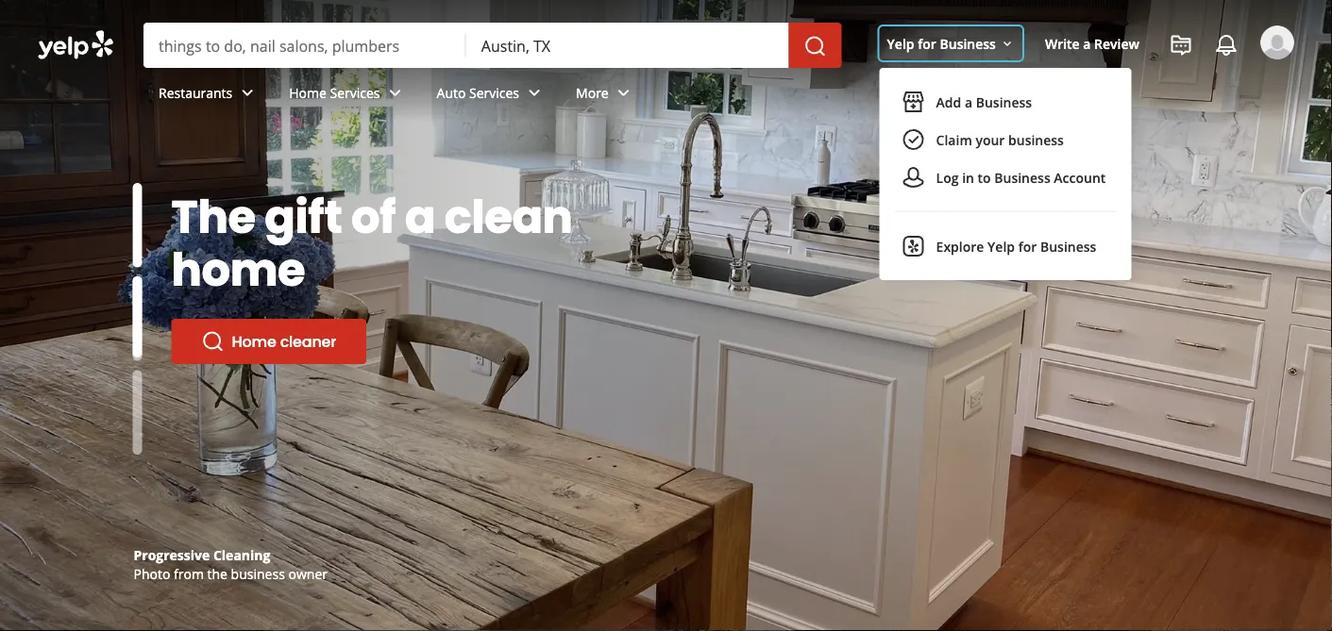 Task type: locate. For each thing, give the bounding box(es) containing it.
0 vertical spatial select slide image
[[133, 183, 142, 268]]

search image
[[804, 35, 827, 58]]

2 none field from the left
[[481, 35, 774, 56]]

home
[[171, 238, 305, 302]]

user actions element
[[872, 24, 1321, 280]]

services
[[330, 84, 380, 102], [469, 84, 519, 102]]

home
[[289, 84, 327, 102], [232, 331, 276, 352]]

more link
[[561, 68, 650, 123]]

the
[[171, 185, 256, 249]]

1 24 chevron down v2 image from the left
[[236, 82, 259, 104]]

select slide image
[[133, 183, 142, 268], [133, 275, 142, 359]]

24 chevron down v2 image inside home services link
[[384, 82, 407, 104]]

business up log in to business account at the right top
[[1009, 131, 1064, 149]]

0 horizontal spatial yelp
[[887, 34, 915, 52]]

0 vertical spatial for
[[918, 34, 937, 52]]

Near text field
[[481, 35, 774, 56]]

24 claim v2 image
[[902, 128, 925, 151]]

auto
[[437, 84, 466, 102]]

yelp for business button
[[880, 26, 1023, 60]]

for up 24 add biz v2 "image"
[[918, 34, 937, 52]]

select slide image left the 24 search v2 'image'
[[133, 275, 142, 359]]

0 vertical spatial business
[[1009, 131, 1064, 149]]

home right the 24 search v2 'image'
[[232, 331, 276, 352]]

1 vertical spatial business
[[231, 565, 285, 583]]

business up claim your business button
[[976, 93, 1032, 111]]

yelp right the explore
[[988, 238, 1015, 255]]

1 horizontal spatial 24 chevron down v2 image
[[523, 82, 546, 104]]

home inside business categories element
[[289, 84, 327, 102]]

ruby a. image
[[1261, 25, 1295, 59]]

business
[[940, 34, 996, 52], [976, 93, 1032, 111], [995, 169, 1051, 187], [1041, 238, 1097, 255]]

0 horizontal spatial 24 chevron down v2 image
[[236, 82, 259, 104]]

1 horizontal spatial services
[[469, 84, 519, 102]]

1 horizontal spatial yelp
[[988, 238, 1015, 255]]

a right of
[[405, 185, 435, 249]]

24 chevron down v2 image
[[236, 82, 259, 104], [523, 82, 546, 104]]

24 chevron down v2 image for restaurants
[[236, 82, 259, 104]]

2 24 chevron down v2 image from the left
[[613, 82, 635, 104]]

1 services from the left
[[330, 84, 380, 102]]

0 horizontal spatial for
[[918, 34, 937, 52]]

select slide image left the
[[133, 183, 142, 268]]

0 horizontal spatial home
[[232, 331, 276, 352]]

1 vertical spatial for
[[1019, 238, 1037, 255]]

gift
[[265, 185, 342, 249]]

none field find
[[159, 35, 451, 56]]

explore yelp for business
[[936, 238, 1097, 255]]

add a business
[[936, 93, 1032, 111]]

of
[[351, 185, 396, 249]]

business down cleaning in the bottom of the page
[[231, 565, 285, 583]]

claim
[[936, 131, 972, 149]]

2 select slide image from the top
[[133, 275, 142, 359]]

business right to
[[995, 169, 1051, 187]]

for right the explore
[[1019, 238, 1037, 255]]

0 horizontal spatial services
[[330, 84, 380, 102]]

1 select slide image from the top
[[133, 183, 142, 268]]

0 horizontal spatial business
[[231, 565, 285, 583]]

log
[[936, 169, 959, 187]]

none field up more link
[[481, 35, 774, 56]]

business
[[1009, 131, 1064, 149], [231, 565, 285, 583]]

business inside button
[[1009, 131, 1064, 149]]

2 horizontal spatial a
[[1083, 34, 1091, 52]]

24 chevron down v2 image inside auto services link
[[523, 82, 546, 104]]

log in to business account
[[936, 169, 1106, 187]]

1 vertical spatial home
[[232, 331, 276, 352]]

None search field
[[0, 0, 1332, 280]]

1 horizontal spatial 24 chevron down v2 image
[[613, 82, 635, 104]]

1 vertical spatial a
[[965, 93, 973, 111]]

home down find field
[[289, 84, 327, 102]]

a
[[1083, 34, 1091, 52], [965, 93, 973, 111], [405, 185, 435, 249]]

0 horizontal spatial a
[[405, 185, 435, 249]]

auto services
[[437, 84, 519, 102]]

add
[[936, 93, 962, 111]]

cleaning
[[213, 546, 270, 564]]

0 vertical spatial a
[[1083, 34, 1091, 52]]

explore
[[936, 238, 984, 255]]

24 chevron down v2 image right auto services
[[523, 82, 546, 104]]

0 horizontal spatial 24 chevron down v2 image
[[384, 82, 407, 104]]

24 chevron down v2 image inside the restaurants link
[[236, 82, 259, 104]]

2 vertical spatial a
[[405, 185, 435, 249]]

24 yelp for biz v2 image
[[902, 235, 925, 258]]

24 chevron down v2 image
[[384, 82, 407, 104], [613, 82, 635, 104]]

services for auto services
[[469, 84, 519, 102]]

business left 16 chevron down v2 icon on the top of the page
[[940, 34, 996, 52]]

business inside progressive cleaning photo from the business owner
[[231, 565, 285, 583]]

1 horizontal spatial home
[[289, 84, 327, 102]]

progressive
[[134, 546, 210, 564]]

a right add
[[965, 93, 973, 111]]

0 vertical spatial home
[[289, 84, 327, 102]]

24 friends v2 image
[[902, 166, 925, 189]]

for
[[918, 34, 937, 52], [1019, 238, 1037, 255]]

24 chevron down v2 image right more
[[613, 82, 635, 104]]

24 chevron down v2 image right 'restaurants'
[[236, 82, 259, 104]]

24 chevron down v2 image left auto
[[384, 82, 407, 104]]

1 horizontal spatial none field
[[481, 35, 774, 56]]

0 vertical spatial yelp
[[887, 34, 915, 52]]

1 horizontal spatial business
[[1009, 131, 1064, 149]]

claim your business
[[936, 131, 1064, 149]]

yelp
[[887, 34, 915, 52], [988, 238, 1015, 255]]

1 24 chevron down v2 image from the left
[[384, 82, 407, 104]]

24 chevron down v2 image for more
[[613, 82, 635, 104]]

progressive cleaning photo from the business owner
[[134, 546, 328, 583]]

24 chevron down v2 image inside more link
[[613, 82, 635, 104]]

services right auto
[[469, 84, 519, 102]]

yelp up 24 add biz v2 "image"
[[887, 34, 915, 52]]

a inside the add a business button
[[965, 93, 973, 111]]

1 none field from the left
[[159, 35, 451, 56]]

none field up the home services
[[159, 35, 451, 56]]

services down find field
[[330, 84, 380, 102]]

progressive cleaning link
[[134, 546, 270, 564]]

a inside write a review link
[[1083, 34, 1091, 52]]

a right the 'write'
[[1083, 34, 1091, 52]]

yelp for business
[[887, 34, 996, 52]]

0 horizontal spatial none field
[[159, 35, 451, 56]]

None field
[[159, 35, 451, 56], [481, 35, 774, 56]]

1 vertical spatial select slide image
[[133, 275, 142, 359]]

2 services from the left
[[469, 84, 519, 102]]

home services link
[[274, 68, 422, 123]]

1 horizontal spatial a
[[965, 93, 973, 111]]

None search field
[[144, 23, 846, 68]]

2 24 chevron down v2 image from the left
[[523, 82, 546, 104]]

restaurants link
[[144, 68, 274, 123]]



Task type: vqa. For each thing, say whether or not it's contained in the screenshot.
the bottom The Of
no



Task type: describe. For each thing, give the bounding box(es) containing it.
24 add biz v2 image
[[902, 91, 925, 113]]

notifications image
[[1215, 34, 1238, 57]]

the
[[207, 565, 228, 583]]

clean
[[445, 185, 573, 249]]

claim your business button
[[895, 121, 1117, 159]]

a for add
[[965, 93, 973, 111]]

home cleaner link
[[171, 319, 367, 365]]

the gift of a clean home
[[171, 185, 573, 302]]

photo
[[134, 565, 170, 583]]

a inside the gift of a clean home
[[405, 185, 435, 249]]

projects image
[[1170, 34, 1193, 57]]

account
[[1054, 169, 1106, 187]]

auto services link
[[422, 68, 561, 123]]

log in to business account button
[[895, 159, 1117, 196]]

more
[[576, 84, 609, 102]]

business down account
[[1041, 238, 1097, 255]]

Find text field
[[159, 35, 451, 56]]

write
[[1045, 34, 1080, 52]]

to
[[978, 169, 991, 187]]

16 chevron down v2 image
[[1000, 37, 1015, 52]]

24 chevron down v2 image for auto services
[[523, 82, 546, 104]]

home for home cleaner
[[232, 331, 276, 352]]

explore yelp for business button
[[895, 228, 1117, 265]]

explore banner section banner
[[0, 0, 1332, 632]]

home services
[[289, 84, 380, 102]]

none search field inside search field
[[144, 23, 846, 68]]

none search field containing yelp for business
[[0, 0, 1332, 280]]

owner
[[288, 565, 328, 583]]

1 horizontal spatial for
[[1019, 238, 1037, 255]]

home cleaner
[[232, 331, 336, 352]]

cleaner
[[280, 331, 336, 352]]

1 vertical spatial yelp
[[988, 238, 1015, 255]]

add a business button
[[895, 83, 1117, 121]]

none field near
[[481, 35, 774, 56]]

your
[[976, 131, 1005, 149]]

review
[[1095, 34, 1140, 52]]

a for write
[[1083, 34, 1091, 52]]

write a review
[[1045, 34, 1140, 52]]

24 search v2 image
[[202, 331, 224, 353]]

home for home services
[[289, 84, 327, 102]]

24 chevron down v2 image for home services
[[384, 82, 407, 104]]

restaurants
[[159, 84, 233, 102]]

business categories element
[[144, 68, 1295, 123]]

services for home services
[[330, 84, 380, 102]]

write a review link
[[1038, 26, 1147, 60]]

from
[[174, 565, 204, 583]]

in
[[962, 169, 975, 187]]



